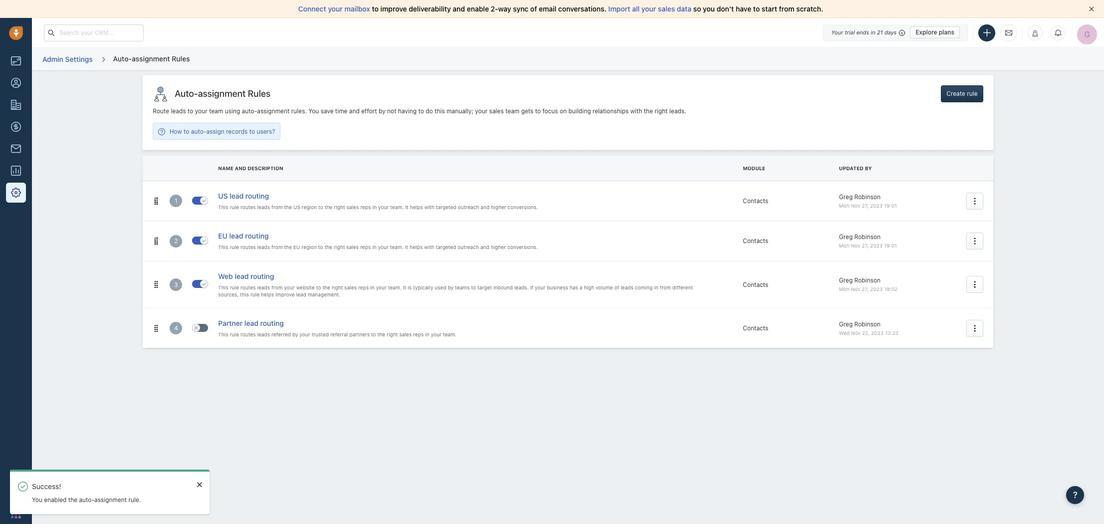 Task type: locate. For each thing, give the bounding box(es) containing it.
routing for partner lead routing
[[260, 319, 284, 328]]

mon down 'updated'
[[840, 203, 850, 209]]

2 vertical spatial it
[[403, 284, 407, 290]]

1 vertical spatial helps
[[410, 244, 423, 250]]

routing for us lead routing
[[246, 192, 269, 200]]

0 vertical spatial rules
[[172, 54, 190, 63]]

1 vertical spatial conversions.
[[508, 244, 538, 250]]

0 vertical spatial targeted
[[436, 204, 457, 210]]

conversions. inside the us lead routing this rule routes leads from the us region to the right sales reps in your team.  it helps with targeted outreach and higher conversions.
[[508, 204, 538, 210]]

routes down "us lead routing" link
[[241, 204, 256, 210]]

greg robinson wed nov 22, 2023 13:23
[[840, 320, 899, 336]]

1 horizontal spatial us
[[293, 204, 300, 210]]

route leads to your team using auto-assignment rules. you save time and effort by not having to do this manually; your sales team gets to focus on building relationships with the right leads.
[[153, 107, 687, 115]]

in up eu lead routing this rule routes leads from the eu region to the right sales reps in your team. it helps with targeted outreach and higher conversions.
[[373, 204, 377, 210]]

2023 inside the greg robinson wed nov 22, 2023 13:23
[[872, 330, 884, 336]]

greg robinson mon nov 27, 2023 19:01 for us lead routing
[[840, 193, 897, 209]]

routing inside web lead routing this rule routes leads from your website to the right sales reps in your team. it is typically used by teams to target inbound leads. if your business has a high volume of leads coming in from different sources, this rule helps improve lead management.
[[251, 272, 274, 280]]

eu
[[218, 232, 228, 240], [293, 244, 300, 250]]

with
[[631, 107, 643, 115], [425, 204, 435, 210], [424, 244, 435, 250]]

different
[[673, 284, 693, 290]]

2 contacts from the top
[[743, 237, 769, 245]]

don't
[[717, 4, 734, 13]]

27, for web lead routing
[[862, 286, 869, 292]]

routing right web
[[251, 272, 274, 280]]

it inside the us lead routing this rule routes leads from the us region to the right sales reps in your team.  it helps with targeted outreach and higher conversions.
[[405, 204, 409, 210]]

mon up wed
[[840, 286, 850, 292]]

0 horizontal spatial auto-
[[113, 54, 132, 63]]

2 move image from the top
[[153, 238, 160, 245]]

nov left the 19:02
[[851, 286, 861, 292]]

2 19:01 from the top
[[885, 243, 897, 249]]

import all your sales data link
[[609, 4, 694, 13]]

0 vertical spatial improve
[[381, 4, 407, 13]]

auto- up how
[[175, 88, 198, 99]]

improve left the management.
[[276, 291, 295, 297]]

3 mon from the top
[[840, 286, 850, 292]]

leads inside partner lead routing this rule routes leads referred by your trusted referral partners to the right sales reps in your team.
[[257, 332, 270, 338]]

reps down typically
[[413, 332, 424, 338]]

helps
[[410, 204, 423, 210], [410, 244, 423, 250], [261, 291, 274, 297]]

contacts
[[743, 197, 769, 205], [743, 237, 769, 245], [743, 281, 769, 288], [743, 325, 769, 332]]

in inside partner lead routing this rule routes leads referred by your trusted referral partners to the right sales reps in your team.
[[425, 332, 430, 338]]

leads inside the us lead routing this rule routes leads from the us region to the right sales reps in your team.  it helps with targeted outreach and higher conversions.
[[257, 204, 270, 210]]

higher inside eu lead routing this rule routes leads from the eu region to the right sales reps in your team. it helps with targeted outreach and higher conversions.
[[491, 244, 506, 250]]

higher for us lead routing
[[491, 204, 507, 210]]

by right referred
[[292, 332, 298, 338]]

1 vertical spatial mon
[[840, 243, 850, 249]]

3 27, from the top
[[862, 286, 869, 292]]

1 27, from the top
[[862, 203, 869, 209]]

3 greg from the top
[[840, 277, 853, 284]]

tick image right 3
[[202, 282, 206, 286]]

greg robinson mon nov 27, 2023 19:01
[[840, 193, 897, 209], [840, 233, 897, 249]]

close image
[[194, 326, 198, 330], [197, 482, 202, 488]]

leads for partner lead routing
[[257, 332, 270, 338]]

sales inside the us lead routing this rule routes leads from the us region to the right sales reps in your team.  it helps with targeted outreach and higher conversions.
[[347, 204, 359, 210]]

reps up eu lead routing this rule routes leads from the eu region to the right sales reps in your team. it helps with targeted outreach and higher conversions.
[[361, 204, 371, 210]]

1 vertical spatial it
[[405, 244, 409, 250]]

auto- right "enabled"
[[79, 496, 94, 504]]

auto- right how
[[191, 128, 206, 135]]

lead inside the us lead routing this rule routes leads from the us region to the right sales reps in your team.  it helps with targeted outreach and higher conversions.
[[230, 192, 244, 200]]

1 move image from the top
[[153, 198, 160, 205]]

team
[[209, 107, 223, 115], [506, 107, 520, 115]]

your down used
[[431, 332, 442, 338]]

lead inside partner lead routing this rule routes leads referred by your trusted referral partners to the right sales reps in your team.
[[245, 319, 259, 328]]

of right sync
[[531, 4, 537, 13]]

leads
[[171, 107, 186, 115], [257, 204, 270, 210], [257, 244, 270, 250], [257, 284, 270, 290], [621, 284, 634, 290], [257, 332, 270, 338]]

1 vertical spatial 27,
[[862, 243, 869, 249]]

2 greg from the top
[[840, 233, 853, 241]]

rule inside partner lead routing this rule routes leads referred by your trusted referral partners to the right sales reps in your team.
[[230, 332, 239, 338]]

rule inside eu lead routing this rule routes leads from the eu region to the right sales reps in your team. it helps with targeted outreach and higher conversions.
[[230, 244, 239, 250]]

1 outreach from the top
[[458, 204, 479, 210]]

robinson inside the greg robinson wed nov 22, 2023 13:23
[[855, 320, 881, 328]]

nov down updated by on the right top
[[851, 203, 861, 209]]

rule up sources,
[[230, 284, 239, 290]]

routes for partner
[[241, 332, 256, 338]]

this inside partner lead routing this rule routes leads referred by your trusted referral partners to the right sales reps in your team.
[[218, 332, 229, 338]]

19:02
[[885, 286, 898, 292]]

2023 for eu lead routing
[[871, 243, 883, 249]]

admin settings link
[[42, 51, 93, 67]]

2 vertical spatial auto-
[[79, 496, 94, 504]]

partners
[[350, 332, 370, 338]]

eu up website
[[293, 244, 300, 250]]

0 vertical spatial tick image
[[202, 199, 206, 203]]

leads down eu lead routing link
[[257, 244, 270, 250]]

this for us
[[218, 204, 229, 210]]

in inside eu lead routing this rule routes leads from the eu region to the right sales reps in your team. it helps with targeted outreach and higher conversions.
[[372, 244, 377, 250]]

13:23
[[886, 330, 899, 336]]

1 horizontal spatial leads.
[[670, 107, 687, 115]]

27, up greg robinson mon nov 27, 2023 19:02
[[862, 243, 869, 249]]

region inside the us lead routing this rule routes leads from the us region to the right sales reps in your team.  it helps with targeted outreach and higher conversions.
[[302, 204, 317, 210]]

routing inside partner lead routing this rule routes leads referred by your trusted referral partners to the right sales reps in your team.
[[260, 319, 284, 328]]

in down typically
[[425, 332, 430, 338]]

in left is at the bottom of the page
[[370, 284, 375, 290]]

leads for us lead routing
[[257, 204, 270, 210]]

leads left the coming
[[621, 284, 634, 290]]

phone image
[[11, 486, 21, 496]]

reps left is at the bottom of the page
[[358, 284, 369, 290]]

you left save
[[309, 107, 319, 115]]

targeted
[[436, 204, 457, 210], [436, 244, 456, 250]]

2 mon from the top
[[840, 243, 850, 249]]

region inside eu lead routing this rule routes leads from the eu region to the right sales reps in your team. it helps with targeted outreach and higher conversions.
[[302, 244, 317, 250]]

from right start
[[780, 4, 795, 13]]

and inside eu lead routing this rule routes leads from the eu region to the right sales reps in your team. it helps with targeted outreach and higher conversions.
[[481, 244, 490, 250]]

0 vertical spatial higher
[[491, 204, 507, 210]]

of
[[531, 4, 537, 13], [615, 284, 620, 290]]

2 greg robinson mon nov 27, 2023 19:01 from the top
[[840, 233, 897, 249]]

right inside the us lead routing this rule routes leads from the us region to the right sales reps in your team.  it helps with targeted outreach and higher conversions.
[[334, 204, 345, 210]]

from for us lead routing
[[272, 204, 283, 210]]

this right do
[[435, 107, 445, 115]]

3 robinson from the top
[[855, 277, 881, 284]]

move image
[[153, 198, 160, 205], [153, 238, 160, 245], [153, 325, 160, 332]]

leads down "us lead routing" link
[[257, 204, 270, 210]]

explore plans
[[916, 28, 955, 36]]

1 vertical spatial improve
[[276, 291, 295, 297]]

2023 inside greg robinson mon nov 27, 2023 19:02
[[871, 286, 883, 292]]

using
[[225, 107, 240, 115]]

auto-
[[113, 54, 132, 63], [175, 88, 198, 99]]

sales inside partner lead routing this rule routes leads referred by your trusted referral partners to the right sales reps in your team.
[[400, 332, 412, 338]]

routes inside web lead routing this rule routes leads from your website to the right sales reps in your team. it is typically used by teams to target inbound leads. if your business has a high volume of leads coming in from different sources, this rule helps improve lead management.
[[241, 284, 256, 290]]

4 robinson from the top
[[855, 320, 881, 328]]

create rule
[[947, 90, 978, 97]]

team left using
[[209, 107, 223, 115]]

way
[[498, 4, 512, 13]]

1 vertical spatial higher
[[491, 244, 506, 250]]

with inside eu lead routing this rule routes leads from the eu region to the right sales reps in your team. it helps with targeted outreach and higher conversions.
[[424, 244, 435, 250]]

1 vertical spatial us
[[293, 204, 300, 210]]

rule inside the us lead routing this rule routes leads from the us region to the right sales reps in your team.  it helps with targeted outreach and higher conversions.
[[230, 204, 239, 210]]

2 vertical spatial with
[[424, 244, 435, 250]]

1 horizontal spatial of
[[615, 284, 620, 290]]

how
[[170, 128, 182, 135]]

to inside eu lead routing this rule routes leads from the eu region to the right sales reps in your team. it helps with targeted outreach and higher conversions.
[[318, 244, 323, 250]]

leads down 'web lead routing' link
[[257, 284, 270, 290]]

connect your mailbox to improve deliverability and enable 2-way sync of email conversations. import all your sales data so you don't have to start from scratch.
[[298, 4, 824, 13]]

lead right tick image
[[229, 232, 243, 240]]

nov for web lead routing
[[851, 286, 861, 292]]

routes inside eu lead routing this rule routes leads from the eu region to the right sales reps in your team. it helps with targeted outreach and higher conversions.
[[241, 244, 256, 250]]

1 vertical spatial this
[[240, 291, 249, 297]]

routing inside eu lead routing this rule routes leads from the eu region to the right sales reps in your team. it helps with targeted outreach and higher conversions.
[[245, 232, 269, 240]]

1 vertical spatial you
[[32, 496, 42, 504]]

team. inside partner lead routing this rule routes leads referred by your trusted referral partners to the right sales reps in your team.
[[443, 332, 457, 338]]

1 vertical spatial of
[[615, 284, 620, 290]]

sources,
[[218, 291, 239, 297]]

this for web
[[218, 284, 229, 290]]

of right the volume
[[615, 284, 620, 290]]

2023
[[871, 203, 883, 209], [871, 243, 883, 249], [871, 286, 883, 292], [872, 330, 884, 336]]

1 team from the left
[[209, 107, 223, 115]]

0 vertical spatial mon
[[840, 203, 850, 209]]

2 conversions. from the top
[[508, 244, 538, 250]]

your
[[328, 4, 343, 13], [642, 4, 657, 13], [195, 107, 208, 115], [475, 107, 488, 115], [378, 204, 389, 210], [378, 244, 389, 250], [284, 284, 295, 290], [376, 284, 387, 290], [535, 284, 546, 290], [300, 332, 310, 338], [431, 332, 442, 338]]

higher inside the us lead routing this rule routes leads from the us region to the right sales reps in your team.  it helps with targeted outreach and higher conversions.
[[491, 204, 507, 210]]

2023 up greg robinson mon nov 27, 2023 19:02
[[871, 243, 883, 249]]

routes for eu
[[241, 244, 256, 250]]

connect your mailbox link
[[298, 4, 372, 13]]

routing inside the us lead routing this rule routes leads from the us region to the right sales reps in your team.  it helps with targeted outreach and higher conversions.
[[246, 192, 269, 200]]

conversions. inside eu lead routing this rule routes leads from the eu region to the right sales reps in your team. it helps with targeted outreach and higher conversions.
[[508, 244, 538, 250]]

1 vertical spatial with
[[425, 204, 435, 210]]

it up is at the bottom of the page
[[405, 244, 409, 250]]

2 routes from the top
[[241, 244, 256, 250]]

greg inside the greg robinson wed nov 22, 2023 13:23
[[840, 320, 853, 328]]

2 vertical spatial 27,
[[862, 286, 869, 292]]

2 region from the top
[[302, 244, 317, 250]]

web lead routing this rule routes leads from your website to the right sales reps in your team. it is typically used by teams to target inbound leads. if your business has a high volume of leads coming in from different sources, this rule helps improve lead management.
[[218, 272, 693, 297]]

routing down name and description
[[246, 192, 269, 200]]

this down eu lead routing link
[[218, 244, 229, 250]]

1 vertical spatial auto-
[[175, 88, 198, 99]]

lead right partner
[[245, 319, 259, 328]]

robinson
[[855, 193, 881, 201], [855, 233, 881, 241], [855, 277, 881, 284], [855, 320, 881, 328]]

conversations.
[[559, 4, 607, 13]]

days
[[885, 29, 897, 35]]

1 horizontal spatial auto-
[[175, 88, 198, 99]]

0 horizontal spatial eu
[[218, 232, 228, 240]]

leads down partner lead routing link
[[257, 332, 270, 338]]

0 vertical spatial 27,
[[862, 203, 869, 209]]

outreach inside the us lead routing this rule routes leads from the us region to the right sales reps in your team.  it helps with targeted outreach and higher conversions.
[[458, 204, 479, 210]]

0 vertical spatial conversions.
[[508, 204, 538, 210]]

has
[[570, 284, 578, 290]]

targeted for us lead routing
[[436, 204, 457, 210]]

leads inside eu lead routing this rule routes leads from the eu region to the right sales reps in your team. it helps with targeted outreach and higher conversions.
[[257, 244, 270, 250]]

trusted
[[312, 332, 329, 338]]

1 this from the top
[[218, 204, 229, 210]]

this down partner
[[218, 332, 229, 338]]

1 horizontal spatial this
[[435, 107, 445, 115]]

by left not at the left
[[379, 107, 386, 115]]

by right used
[[448, 284, 454, 290]]

by inside web lead routing this rule routes leads from your website to the right sales reps in your team. it is typically used by teams to target inbound leads. if your business has a high volume of leads coming in from different sources, this rule helps improve lead management.
[[448, 284, 454, 290]]

leads.
[[670, 107, 687, 115], [515, 284, 529, 290]]

this inside web lead routing this rule routes leads from your website to the right sales reps in your team. it is typically used by teams to target inbound leads. if your business has a high volume of leads coming in from different sources, this rule helps improve lead management.
[[240, 291, 249, 297]]

from left different
[[660, 284, 671, 290]]

routes inside partner lead routing this rule routes leads referred by your trusted referral partners to the right sales reps in your team.
[[241, 332, 256, 338]]

lead inside eu lead routing this rule routes leads from the eu region to the right sales reps in your team. it helps with targeted outreach and higher conversions.
[[229, 232, 243, 240]]

greg inside greg robinson mon nov 27, 2023 19:02
[[840, 277, 853, 284]]

1 horizontal spatial eu
[[293, 244, 300, 250]]

1 conversions. from the top
[[508, 204, 538, 210]]

19:01
[[885, 203, 897, 209], [885, 243, 897, 249]]

4 routes from the top
[[241, 332, 256, 338]]

3 contacts from the top
[[743, 281, 769, 288]]

1 horizontal spatial team
[[506, 107, 520, 115]]

1 horizontal spatial rules
[[248, 88, 271, 99]]

this down "us lead routing" link
[[218, 204, 229, 210]]

move image left 2 at the left top of page
[[153, 238, 160, 245]]

lead down name
[[230, 192, 244, 200]]

0 vertical spatial 19:01
[[885, 203, 897, 209]]

sales inside eu lead routing this rule routes leads from the eu region to the right sales reps in your team. it helps with targeted outreach and higher conversions.
[[347, 244, 359, 250]]

routes inside the us lead routing this rule routes leads from the us region to the right sales reps in your team.  it helps with targeted outreach and higher conversions.
[[241, 204, 256, 210]]

in down the us lead routing this rule routes leads from the us region to the right sales reps in your team.  it helps with targeted outreach and higher conversions.
[[372, 244, 377, 250]]

from inside eu lead routing this rule routes leads from the eu region to the right sales reps in your team. it helps with targeted outreach and higher conversions.
[[272, 244, 283, 250]]

1 vertical spatial tick image
[[202, 282, 206, 286]]

0 horizontal spatial auto-
[[79, 496, 94, 504]]

team. inside eu lead routing this rule routes leads from the eu region to the right sales reps in your team. it helps with targeted outreach and higher conversions.
[[390, 244, 404, 250]]

from for web lead routing
[[272, 284, 283, 290]]

your right manually;
[[475, 107, 488, 115]]

leads for eu lead routing
[[257, 244, 270, 250]]

outreach inside eu lead routing this rule routes leads from the eu region to the right sales reps in your team. it helps with targeted outreach and higher conversions.
[[458, 244, 479, 250]]

what's new image
[[1032, 30, 1039, 37]]

0 vertical spatial helps
[[410, 204, 423, 210]]

tick image for us lead routing
[[202, 199, 206, 203]]

on
[[560, 107, 567, 115]]

nov up greg robinson mon nov 27, 2023 19:02
[[851, 243, 861, 249]]

0 vertical spatial close image
[[194, 326, 198, 330]]

2-
[[491, 4, 498, 13]]

1 tick image from the top
[[202, 199, 206, 203]]

auto-
[[242, 107, 257, 115], [191, 128, 206, 135], [79, 496, 94, 504]]

right
[[655, 107, 668, 115], [334, 204, 345, 210], [334, 244, 345, 250], [332, 284, 343, 290], [387, 332, 398, 338]]

rule right create
[[968, 90, 978, 97]]

move image
[[153, 281, 160, 288]]

3 this from the top
[[218, 284, 229, 290]]

3 move image from the top
[[153, 325, 160, 332]]

greg robinson mon nov 27, 2023 19:01 up greg robinson mon nov 27, 2023 19:02
[[840, 233, 897, 249]]

team. inside web lead routing this rule routes leads from your website to the right sales reps in your team. it is typically used by teams to target inbound leads. if your business has a high volume of leads coming in from different sources, this rule helps improve lead management.
[[388, 284, 402, 290]]

4 contacts from the top
[[743, 325, 769, 332]]

this inside eu lead routing this rule routes leads from the eu region to the right sales reps in your team. it helps with targeted outreach and higher conversions.
[[218, 244, 229, 250]]

you down the success!
[[32, 496, 42, 504]]

from left website
[[272, 284, 283, 290]]

rule down partner
[[230, 332, 239, 338]]

reps inside partner lead routing this rule routes leads referred by your trusted referral partners to the right sales reps in your team.
[[413, 332, 424, 338]]

admin settings
[[42, 55, 93, 63]]

greg for web lead routing
[[840, 277, 853, 284]]

nov inside greg robinson mon nov 27, 2023 19:02
[[851, 286, 861, 292]]

2 vertical spatial mon
[[840, 286, 850, 292]]

lead for eu lead routing
[[229, 232, 243, 240]]

1 horizontal spatial improve
[[381, 4, 407, 13]]

0 vertical spatial region
[[302, 204, 317, 210]]

conversions. for us lead routing
[[508, 204, 538, 210]]

your trial ends in 21 days
[[832, 29, 897, 35]]

4 greg from the top
[[840, 320, 853, 328]]

mailbox
[[345, 4, 370, 13]]

your up eu lead routing this rule routes leads from the eu region to the right sales reps in your team. it helps with targeted outreach and higher conversions.
[[378, 204, 389, 210]]

0 vertical spatial it
[[405, 204, 409, 210]]

0 horizontal spatial rules
[[172, 54, 190, 63]]

helps inside eu lead routing this rule routes leads from the eu region to the right sales reps in your team. it helps with targeted outreach and higher conversions.
[[410, 244, 423, 250]]

time
[[335, 107, 348, 115]]

27, inside greg robinson mon nov 27, 2023 19:02
[[862, 286, 869, 292]]

with for us lead routing
[[425, 204, 435, 210]]

from inside the us lead routing this rule routes leads from the us region to the right sales reps in your team.  it helps with targeted outreach and higher conversions.
[[272, 204, 283, 210]]

2 vertical spatial move image
[[153, 325, 160, 332]]

1 vertical spatial leads.
[[515, 284, 529, 290]]

1 greg robinson mon nov 27, 2023 19:01 from the top
[[840, 193, 897, 209]]

1 vertical spatial 19:01
[[885, 243, 897, 249]]

2
[[174, 237, 178, 245]]

you enabled the auto-assignment rule.
[[32, 496, 141, 504]]

by right 'updated'
[[865, 165, 872, 171]]

1 vertical spatial move image
[[153, 238, 160, 245]]

lead right web
[[235, 272, 249, 280]]

mon inside greg robinson mon nov 27, 2023 19:02
[[840, 286, 850, 292]]

2 team from the left
[[506, 107, 520, 115]]

this right sources,
[[240, 291, 249, 297]]

relationships
[[593, 107, 629, 115]]

team left gets
[[506, 107, 520, 115]]

0 horizontal spatial us
[[218, 192, 228, 200]]

robinson down updated by on the right top
[[855, 193, 881, 201]]

0 vertical spatial this
[[435, 107, 445, 115]]

1 targeted from the top
[[436, 204, 457, 210]]

create
[[947, 90, 966, 97]]

mon
[[840, 203, 850, 209], [840, 243, 850, 249], [840, 286, 850, 292]]

by inside partner lead routing this rule routes leads referred by your trusted referral partners to the right sales reps in your team.
[[292, 332, 298, 338]]

tick image right the 1 on the left top of page
[[202, 199, 206, 203]]

1 region from the top
[[302, 204, 317, 210]]

leads. inside web lead routing this rule routes leads from your website to the right sales reps in your team. it is typically used by teams to target inbound leads. if your business has a high volume of leads coming in from different sources, this rule helps improve lead management.
[[515, 284, 529, 290]]

in left 21
[[871, 29, 876, 35]]

2 targeted from the top
[[436, 244, 456, 250]]

0 vertical spatial move image
[[153, 198, 160, 205]]

0 horizontal spatial this
[[240, 291, 249, 297]]

routes down partner lead routing link
[[241, 332, 256, 338]]

0 vertical spatial outreach
[[458, 204, 479, 210]]

reps
[[361, 204, 371, 210], [360, 244, 371, 250], [358, 284, 369, 290], [413, 332, 424, 338]]

rule down "us lead routing" link
[[230, 204, 239, 210]]

move image left the 1 on the left top of page
[[153, 198, 160, 205]]

module
[[743, 165, 766, 171]]

targeted for eu lead routing
[[436, 244, 456, 250]]

2 this from the top
[[218, 244, 229, 250]]

tick image
[[202, 199, 206, 203], [202, 282, 206, 286]]

contacts for partner lead routing
[[743, 325, 769, 332]]

0 vertical spatial greg robinson mon nov 27, 2023 19:01
[[840, 193, 897, 209]]

0 horizontal spatial team
[[209, 107, 223, 115]]

routing up referred
[[260, 319, 284, 328]]

1 contacts from the top
[[743, 197, 769, 205]]

you
[[309, 107, 319, 115], [32, 496, 42, 504]]

reps down the us lead routing this rule routes leads from the us region to the right sales reps in your team.  it helps with targeted outreach and higher conversions.
[[360, 244, 371, 250]]

it up eu lead routing this rule routes leads from the eu region to the right sales reps in your team. it helps with targeted outreach and higher conversions.
[[405, 204, 409, 210]]

sales
[[658, 4, 675, 13], [490, 107, 504, 115], [347, 204, 359, 210], [347, 244, 359, 250], [345, 284, 357, 290], [400, 332, 412, 338]]

0 vertical spatial of
[[531, 4, 537, 13]]

region
[[302, 204, 317, 210], [302, 244, 317, 250]]

region for us lead routing
[[302, 204, 317, 210]]

1 vertical spatial greg robinson mon nov 27, 2023 19:01
[[840, 233, 897, 249]]

to
[[372, 4, 379, 13], [754, 4, 760, 13], [188, 107, 193, 115], [419, 107, 424, 115], [536, 107, 541, 115], [184, 128, 189, 135], [249, 128, 255, 135], [319, 204, 323, 210], [318, 244, 323, 250], [316, 284, 321, 290], [471, 284, 476, 290], [371, 332, 376, 338]]

users?
[[257, 128, 275, 135]]

1 mon from the top
[[840, 203, 850, 209]]

helps inside the us lead routing this rule routes leads from the us region to the right sales reps in your team.  it helps with targeted outreach and higher conversions.
[[410, 204, 423, 210]]

team. inside the us lead routing this rule routes leads from the us region to the right sales reps in your team.  it helps with targeted outreach and higher conversions.
[[390, 204, 404, 210]]

it left is at the bottom of the page
[[403, 284, 407, 290]]

2023 for partner lead routing
[[872, 330, 884, 336]]

2 tick image from the top
[[202, 282, 206, 286]]

1 vertical spatial auto-
[[191, 128, 206, 135]]

tick image
[[202, 239, 206, 243]]

from down description
[[272, 204, 283, 210]]

2023 right 22,
[[872, 330, 884, 336]]

27, left the 19:02
[[862, 286, 869, 292]]

nov inside the greg robinson wed nov 22, 2023 13:23
[[852, 330, 861, 336]]

2 robinson from the top
[[855, 233, 881, 241]]

this inside the us lead routing this rule routes leads from the us region to the right sales reps in your team.  it helps with targeted outreach and higher conversions.
[[218, 204, 229, 210]]

rule down 'web lead routing' link
[[251, 291, 260, 297]]

us lead routing this rule routes leads from the us region to the right sales reps in your team.  it helps with targeted outreach and higher conversions.
[[218, 192, 538, 210]]

move image for us lead routing
[[153, 198, 160, 205]]

4 this from the top
[[218, 332, 229, 338]]

lead for partner lead routing
[[245, 319, 259, 328]]

3 routes from the top
[[241, 284, 256, 290]]

freshworks switcher image
[[11, 509, 21, 519]]

your left mailbox
[[328, 4, 343, 13]]

routes down eu lead routing link
[[241, 244, 256, 250]]

rules
[[172, 54, 190, 63], [248, 88, 271, 99]]

this inside web lead routing this rule routes leads from your website to the right sales reps in your team. it is typically used by teams to target inbound leads. if your business has a high volume of leads coming in from different sources, this rule helps improve lead management.
[[218, 284, 229, 290]]

close image
[[1090, 6, 1095, 11]]

routing for web lead routing
[[251, 272, 274, 280]]

1 routes from the top
[[241, 204, 256, 210]]

routing down "us lead routing" link
[[245, 232, 269, 240]]

greg robinson mon nov 27, 2023 19:01 down updated by on the right top
[[840, 193, 897, 209]]

1 greg from the top
[[840, 193, 853, 201]]

2023 for web lead routing
[[871, 286, 883, 292]]

routes down 'web lead routing' link
[[241, 284, 256, 290]]

0 vertical spatial eu
[[218, 232, 228, 240]]

1 robinson from the top
[[855, 193, 881, 201]]

greg robinson mon nov 27, 2023 19:01 for eu lead routing
[[840, 233, 897, 249]]

robinson up greg robinson mon nov 27, 2023 19:02
[[855, 233, 881, 241]]

move image left '4'
[[153, 325, 160, 332]]

0 horizontal spatial improve
[[276, 291, 295, 297]]

1 horizontal spatial you
[[309, 107, 319, 115]]

0 vertical spatial leads.
[[670, 107, 687, 115]]

move image for eu lead routing
[[153, 238, 160, 245]]

robinson up the greg robinson wed nov 22, 2023 13:23
[[855, 277, 881, 284]]

0 vertical spatial auto-
[[242, 107, 257, 115]]

1 vertical spatial eu
[[293, 244, 300, 250]]

1 vertical spatial outreach
[[458, 244, 479, 250]]

rule for eu lead routing
[[230, 244, 239, 250]]

2023 left the 19:02
[[871, 286, 883, 292]]

mon up greg robinson mon nov 27, 2023 19:02
[[840, 243, 850, 249]]

the inside web lead routing this rule routes leads from your website to the right sales reps in your team. it is typically used by teams to target inbound leads. if your business has a high volume of leads coming in from different sources, this rule helps improve lead management.
[[323, 284, 330, 290]]

rule down eu lead routing link
[[230, 244, 239, 250]]

plans
[[939, 28, 955, 36]]

1 vertical spatial targeted
[[436, 244, 456, 250]]

coming
[[635, 284, 653, 290]]

outreach for us lead routing
[[458, 204, 479, 210]]

2 vertical spatial helps
[[261, 291, 274, 297]]

1
[[175, 197, 178, 205]]

enable
[[467, 4, 489, 13]]

auto- down search your crm... text box
[[113, 54, 132, 63]]

this
[[218, 204, 229, 210], [218, 244, 229, 250], [218, 284, 229, 290], [218, 332, 229, 338]]

and inside the us lead routing this rule routes leads from the us region to the right sales reps in your team.  it helps with targeted outreach and higher conversions.
[[481, 204, 490, 210]]

routes
[[241, 204, 256, 210], [241, 244, 256, 250], [241, 284, 256, 290], [241, 332, 256, 338]]

explore
[[916, 28, 938, 36]]

it inside eu lead routing this rule routes leads from the eu region to the right sales reps in your team. it helps with targeted outreach and higher conversions.
[[405, 244, 409, 250]]

2023 down updated by on the right top
[[871, 203, 883, 209]]

routes for us
[[241, 204, 256, 210]]

27, for eu lead routing
[[862, 243, 869, 249]]

scratch.
[[797, 4, 824, 13]]

greg for partner lead routing
[[840, 320, 853, 328]]

2 27, from the top
[[862, 243, 869, 249]]

with inside the us lead routing this rule routes leads from the us region to the right sales reps in your team.  it helps with targeted outreach and higher conversions.
[[425, 204, 435, 210]]

your down the us lead routing this rule routes leads from the us region to the right sales reps in your team.  it helps with targeted outreach and higher conversions.
[[378, 244, 389, 250]]

nov for partner lead routing
[[852, 330, 861, 336]]

routes for web
[[241, 284, 256, 290]]

improve left deliverability
[[381, 4, 407, 13]]

2 outreach from the top
[[458, 244, 479, 250]]

ends
[[857, 29, 870, 35]]

robinson inside greg robinson mon nov 27, 2023 19:02
[[855, 277, 881, 284]]

eu right tick image
[[218, 232, 228, 240]]

from up 'web lead routing' link
[[272, 244, 283, 250]]

robinson up 22,
[[855, 320, 881, 328]]

0 horizontal spatial leads.
[[515, 284, 529, 290]]

rule for partner lead routing
[[230, 332, 239, 338]]

1 vertical spatial auto-assignment rules
[[175, 88, 271, 99]]

1 vertical spatial region
[[302, 244, 317, 250]]

targeted inside eu lead routing this rule routes leads from the eu region to the right sales reps in your team. it helps with targeted outreach and higher conversions.
[[436, 244, 456, 250]]

targeted inside the us lead routing this rule routes leads from the us region to the right sales reps in your team.  it helps with targeted outreach and higher conversions.
[[436, 204, 457, 210]]

1 19:01 from the top
[[885, 203, 897, 209]]

27,
[[862, 203, 869, 209], [862, 243, 869, 249], [862, 286, 869, 292]]



Task type: vqa. For each thing, say whether or not it's contained in the screenshot.
bottommost Rules
yes



Task type: describe. For each thing, give the bounding box(es) containing it.
route
[[153, 107, 169, 115]]

admin
[[42, 55, 63, 63]]

having
[[398, 107, 417, 115]]

so
[[694, 4, 702, 13]]

move image for partner lead routing
[[153, 325, 160, 332]]

name and description
[[218, 165, 283, 171]]

connect
[[298, 4, 326, 13]]

lead down website
[[296, 291, 306, 297]]

helps for us lead routing
[[410, 204, 423, 210]]

this for partner
[[218, 332, 229, 338]]

success!
[[32, 482, 61, 491]]

rule.
[[129, 496, 141, 504]]

enabled
[[44, 496, 67, 504]]

your inside eu lead routing this rule routes leads from the eu region to the right sales reps in your team. it helps with targeted outreach and higher conversions.
[[378, 244, 389, 250]]

robinson for eu lead routing
[[855, 233, 881, 241]]

building
[[569, 107, 591, 115]]

reps inside the us lead routing this rule routes leads from the us region to the right sales reps in your team.  it helps with targeted outreach and higher conversions.
[[361, 204, 371, 210]]

higher for eu lead routing
[[491, 244, 506, 250]]

mon for web lead routing
[[840, 286, 850, 292]]

typically
[[413, 284, 434, 290]]

it inside web lead routing this rule routes leads from your website to the right sales reps in your team. it is typically used by teams to target inbound leads. if your business has a high volume of leads coming in from different sources, this rule helps improve lead management.
[[403, 284, 407, 290]]

in right the coming
[[655, 284, 659, 290]]

19:01 for us lead routing
[[885, 203, 897, 209]]

explore plans link
[[911, 26, 961, 38]]

target
[[478, 284, 492, 290]]

all
[[632, 4, 640, 13]]

how to auto-assign records to users?
[[170, 128, 275, 135]]

leads right route on the top
[[171, 107, 186, 115]]

wed
[[840, 330, 850, 336]]

3
[[174, 281, 178, 288]]

0 vertical spatial auto-assignment rules
[[113, 54, 190, 63]]

email
[[539, 4, 557, 13]]

19:01 for eu lead routing
[[885, 243, 897, 249]]

with for eu lead routing
[[424, 244, 435, 250]]

to inside the us lead routing this rule routes leads from the us region to the right sales reps in your team.  it helps with targeted outreach and higher conversions.
[[319, 204, 323, 210]]

routing for eu lead routing
[[245, 232, 269, 240]]

if
[[530, 284, 534, 290]]

to inside partner lead routing this rule routes leads referred by your trusted referral partners to the right sales reps in your team.
[[371, 332, 376, 338]]

not
[[387, 107, 397, 115]]

name
[[218, 165, 234, 171]]

business
[[547, 284, 569, 290]]

right inside eu lead routing this rule routes leads from the eu region to the right sales reps in your team. it helps with targeted outreach and higher conversions.
[[334, 244, 345, 250]]

your left website
[[284, 284, 295, 290]]

mon for eu lead routing
[[840, 243, 850, 249]]

0 horizontal spatial of
[[531, 4, 537, 13]]

conversions. for eu lead routing
[[508, 244, 538, 250]]

tick image for web lead routing
[[202, 282, 206, 286]]

1 horizontal spatial auto-
[[191, 128, 206, 135]]

save
[[321, 107, 334, 115]]

27, for us lead routing
[[862, 203, 869, 209]]

0 vertical spatial with
[[631, 107, 643, 115]]

it for eu lead routing
[[405, 244, 409, 250]]

your
[[832, 29, 844, 35]]

gets
[[522, 107, 534, 115]]

1 vertical spatial close image
[[197, 482, 202, 488]]

lead for us lead routing
[[230, 192, 244, 200]]

greg for eu lead routing
[[840, 233, 853, 241]]

robinson for web lead routing
[[855, 277, 881, 284]]

sales inside web lead routing this rule routes leads from your website to the right sales reps in your team. it is typically used by teams to target inbound leads. if your business has a high volume of leads coming in from different sources, this rule helps improve lead management.
[[345, 284, 357, 290]]

outreach for eu lead routing
[[458, 244, 479, 250]]

nov for eu lead routing
[[851, 243, 861, 249]]

data
[[677, 4, 692, 13]]

greg for us lead routing
[[840, 193, 853, 201]]

this for eu
[[218, 244, 229, 250]]

records
[[226, 128, 248, 135]]

0 horizontal spatial you
[[32, 496, 42, 504]]

used
[[435, 284, 447, 290]]

do
[[426, 107, 433, 115]]

partner lead routing link
[[218, 319, 284, 330]]

leads for web lead routing
[[257, 284, 270, 290]]

updated by
[[840, 165, 872, 171]]

21
[[878, 29, 884, 35]]

1 vertical spatial rules
[[248, 88, 271, 99]]

sync
[[513, 4, 529, 13]]

helps for eu lead routing
[[410, 244, 423, 250]]

start
[[762, 4, 778, 13]]

22,
[[863, 330, 870, 336]]

inbound
[[494, 284, 513, 290]]

of inside web lead routing this rule routes leads from your website to the right sales reps in your team. it is typically used by teams to target inbound leads. if your business has a high volume of leads coming in from different sources, this rule helps improve lead management.
[[615, 284, 620, 290]]

effort
[[362, 107, 377, 115]]

volume
[[596, 284, 613, 290]]

phone element
[[6, 481, 26, 501]]

web lead routing link
[[218, 271, 274, 283]]

management.
[[308, 291, 341, 297]]

lead for web lead routing
[[235, 272, 249, 280]]

settings
[[65, 55, 93, 63]]

how to auto-assign records to users? link
[[153, 127, 280, 136]]

partner
[[218, 319, 243, 328]]

0 vertical spatial you
[[309, 107, 319, 115]]

partner lead routing this rule routes leads referred by your trusted referral partners to the right sales reps in your team.
[[218, 319, 457, 338]]

0 vertical spatial us
[[218, 192, 228, 200]]

a
[[580, 284, 583, 290]]

import
[[609, 4, 631, 13]]

the inside partner lead routing this rule routes leads referred by your trusted referral partners to the right sales reps in your team.
[[378, 332, 385, 338]]

robinson for us lead routing
[[855, 193, 881, 201]]

teams
[[455, 284, 470, 290]]

updated
[[840, 165, 864, 171]]

send email image
[[1006, 28, 1013, 37]]

reps inside web lead routing this rule routes leads from your website to the right sales reps in your team. it is typically used by teams to target inbound leads. if your business has a high volume of leads coming in from different sources, this rule helps improve lead management.
[[358, 284, 369, 290]]

greg robinson mon nov 27, 2023 19:02
[[840, 277, 898, 292]]

high
[[584, 284, 595, 290]]

region for eu lead routing
[[302, 244, 317, 250]]

your right the all
[[642, 4, 657, 13]]

eu lead routing link
[[218, 231, 269, 243]]

trial
[[845, 29, 855, 35]]

your up assign at top left
[[195, 107, 208, 115]]

improve inside web lead routing this rule routes leads from your website to the right sales reps in your team. it is typically used by teams to target inbound leads. if your business has a high volume of leads coming in from different sources, this rule helps improve lead management.
[[276, 291, 295, 297]]

contacts for web lead routing
[[743, 281, 769, 288]]

assign
[[206, 128, 225, 135]]

robinson for partner lead routing
[[855, 320, 881, 328]]

contacts for eu lead routing
[[743, 237, 769, 245]]

right inside web lead routing this rule routes leads from your website to the right sales reps in your team. it is typically used by teams to target inbound leads. if your business has a high volume of leads coming in from different sources, this rule helps improve lead management.
[[332, 284, 343, 290]]

your inside the us lead routing this rule routes leads from the us region to the right sales reps in your team.  it helps with targeted outreach and higher conversions.
[[378, 204, 389, 210]]

description
[[248, 165, 283, 171]]

0 vertical spatial auto-
[[113, 54, 132, 63]]

4
[[174, 325, 178, 332]]

your left the trusted
[[300, 332, 310, 338]]

2 horizontal spatial auto-
[[242, 107, 257, 115]]

us lead routing link
[[218, 191, 269, 203]]

rule for us lead routing
[[230, 204, 239, 210]]

reps inside eu lead routing this rule routes leads from the eu region to the right sales reps in your team. it helps with targeted outreach and higher conversions.
[[360, 244, 371, 250]]

referral
[[331, 332, 348, 338]]

right inside partner lead routing this rule routes leads referred by your trusted referral partners to the right sales reps in your team.
[[387, 332, 398, 338]]

from for eu lead routing
[[272, 244, 283, 250]]

2023 for us lead routing
[[871, 203, 883, 209]]

your left is at the bottom of the page
[[376, 284, 387, 290]]

nov for us lead routing
[[851, 203, 861, 209]]

mon for us lead routing
[[840, 203, 850, 209]]

rule inside button
[[968, 90, 978, 97]]

rules.
[[291, 107, 307, 115]]

deliverability
[[409, 4, 451, 13]]

website
[[296, 284, 315, 290]]

your right if
[[535, 284, 546, 290]]

Search your CRM... text field
[[44, 24, 144, 41]]

rule for web lead routing
[[230, 284, 239, 290]]

contacts for us lead routing
[[743, 197, 769, 205]]

in inside the us lead routing this rule routes leads from the us region to the right sales reps in your team.  it helps with targeted outreach and higher conversions.
[[373, 204, 377, 210]]

helps inside web lead routing this rule routes leads from your website to the right sales reps in your team. it is typically used by teams to target inbound leads. if your business has a high volume of leads coming in from different sources, this rule helps improve lead management.
[[261, 291, 274, 297]]

it for us lead routing
[[405, 204, 409, 210]]

web
[[218, 272, 233, 280]]

have
[[736, 4, 752, 13]]

focus
[[543, 107, 558, 115]]



